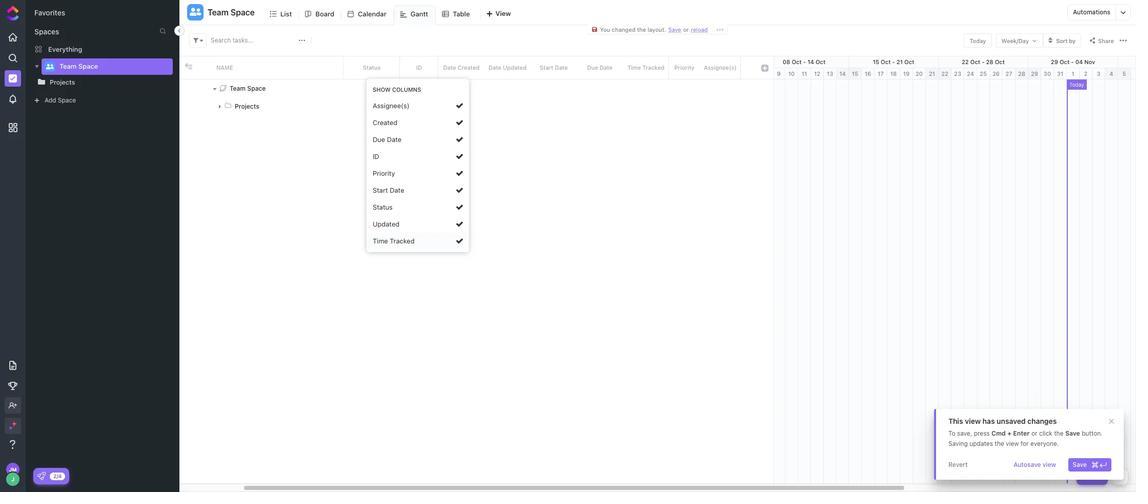 Task type: vqa. For each thing, say whether or not it's contained in the screenshot.
topmost Kendall
no



Task type: locate. For each thing, give the bounding box(es) containing it.
2 vertical spatial team
[[230, 84, 246, 92]]

- for 28
[[983, 58, 985, 65]]

1 vertical spatial status
[[373, 203, 393, 211]]

2 horizontal spatial view
[[1043, 461, 1057, 469]]

0 horizontal spatial updated
[[373, 220, 400, 228]]

15 oct - 21 oct element
[[850, 56, 939, 68]]

25 element
[[978, 68, 991, 80]]

6 element
[[1132, 68, 1137, 80]]

3 - from the left
[[983, 58, 985, 65]]

space right add
[[58, 96, 76, 104]]

name column header
[[210, 56, 344, 79]]

2 - from the left
[[893, 58, 896, 65]]

1 horizontal spatial id
[[416, 64, 422, 71]]

space
[[231, 8, 255, 17], [78, 62, 98, 70], [247, 84, 266, 92], [58, 96, 76, 104]]

view inside button
[[1043, 461, 1057, 469]]

the down the cmd
[[995, 440, 1005, 448]]

1 horizontal spatial assignee(s)
[[704, 64, 737, 71]]

21 right 20 element
[[930, 70, 936, 77]]

2 oct from the left
[[816, 58, 826, 65]]

team space inside button
[[208, 8, 255, 17]]

team inside button
[[208, 8, 229, 17]]

1 horizontal spatial 15
[[874, 58, 880, 65]]

0 vertical spatial assignee(s)
[[704, 64, 737, 71]]

0 horizontal spatial view
[[966, 417, 981, 426]]

0 horizontal spatial created
[[373, 119, 398, 127]]

time tracked
[[628, 64, 665, 71], [373, 237, 415, 245]]

today up 22 oct - 28 oct
[[970, 37, 987, 44]]

oct up 19
[[905, 58, 915, 65]]

- up 18 at the top right of the page
[[893, 58, 896, 65]]

time inside time tracked column header
[[628, 64, 641, 71]]

status
[[363, 64, 381, 71], [373, 203, 393, 211]]

spaces
[[34, 27, 59, 36]]

1 horizontal spatial start
[[540, 64, 554, 71]]

or
[[684, 26, 689, 33], [1032, 430, 1038, 438]]

0 horizontal spatial tracked
[[390, 237, 415, 245]]

1 vertical spatial 21
[[930, 70, 936, 77]]

oct up 31 on the right top of page
[[1060, 58, 1070, 65]]

- left 04
[[1072, 58, 1075, 65]]

3 column header from the left
[[741, 56, 757, 79]]

29 up 31 on the right top of page
[[1052, 58, 1059, 65]]

assignee(s) right priority column header
[[704, 64, 737, 71]]

today down 1
[[1070, 82, 1085, 88]]

1 horizontal spatial 28
[[1019, 70, 1026, 77]]

team space up search tasks...
[[208, 8, 255, 17]]

team for team space link
[[60, 62, 77, 70]]

1 horizontal spatial updated
[[503, 64, 527, 71]]

created inside column header
[[458, 64, 480, 71]]

priority column header
[[670, 56, 700, 79]]

1 vertical spatial due
[[373, 135, 385, 144]]

team space
[[208, 8, 255, 17], [60, 62, 98, 70], [230, 84, 266, 92]]

12 element
[[812, 68, 824, 80]]

0 horizontal spatial team
[[60, 62, 77, 70]]

due date down show
[[373, 135, 402, 144]]

5
[[1123, 70, 1127, 77]]

tracked
[[643, 64, 665, 71], [390, 237, 415, 245]]

space up tasks...
[[231, 8, 255, 17]]

1 horizontal spatial due
[[588, 64, 599, 71]]

gantt link
[[411, 6, 433, 25]]

oct right 08
[[792, 58, 802, 65]]

time tracked inside time tracked column header
[[628, 64, 665, 71]]

1 horizontal spatial due date
[[588, 64, 613, 71]]

or left click
[[1032, 430, 1038, 438]]

2 vertical spatial the
[[995, 440, 1005, 448]]

assignee(s) down show columns
[[373, 102, 410, 110]]

0 horizontal spatial the
[[638, 26, 647, 33]]

board link
[[316, 5, 339, 25]]

save inside this view has unsaved changes to save, press cmd + enter or click the save button. saving updates the view for everyone.
[[1066, 430, 1081, 438]]

24 element
[[965, 68, 978, 80]]

team space down name at left top
[[230, 84, 266, 92]]

17
[[878, 70, 884, 77]]

add
[[45, 96, 56, 104]]

save down button.
[[1073, 461, 1088, 469]]

view for this
[[966, 417, 981, 426]]

team space down everything
[[60, 62, 98, 70]]

save inside button
[[1073, 461, 1088, 469]]

1 vertical spatial assignee(s)
[[373, 102, 410, 110]]

1 vertical spatial start date
[[373, 186, 405, 194]]

1 horizontal spatial today
[[1070, 82, 1085, 88]]

1 vertical spatial team space
[[60, 62, 98, 70]]

priority
[[675, 64, 695, 71], [373, 169, 395, 178]]

1 horizontal spatial 21
[[930, 70, 936, 77]]

team up projects
[[60, 62, 77, 70]]

14 right the 13 element
[[840, 70, 846, 77]]

0 horizontal spatial 29
[[1032, 70, 1039, 77]]

7 oct from the left
[[1060, 58, 1070, 65]]

1 horizontal spatial priority
[[675, 64, 695, 71]]

1 vertical spatial time tracked
[[373, 237, 415, 245]]

22
[[962, 58, 970, 65], [942, 70, 949, 77]]

28 right 27 element
[[1019, 70, 1026, 77]]

0 vertical spatial start
[[540, 64, 554, 71]]

0 horizontal spatial or
[[684, 26, 689, 33]]

the
[[638, 26, 647, 33], [1055, 430, 1064, 438], [995, 440, 1005, 448]]

0 vertical spatial 28
[[987, 58, 994, 65]]

due right start date column header at top
[[588, 64, 599, 71]]

table
[[453, 10, 470, 18]]

0 vertical spatial 15
[[874, 58, 880, 65]]

15 up 17
[[874, 58, 880, 65]]

24
[[968, 70, 975, 77]]

2 vertical spatial view
[[1043, 461, 1057, 469]]

updated inside column header
[[503, 64, 527, 71]]

0 horizontal spatial start
[[373, 186, 388, 194]]

save left button.
[[1066, 430, 1081, 438]]

0 vertical spatial time tracked
[[628, 64, 665, 71]]

1 vertical spatial or
[[1032, 430, 1038, 438]]

priority inside column header
[[675, 64, 695, 71]]

id
[[416, 64, 422, 71], [373, 152, 380, 161]]

0 horizontal spatial 15
[[853, 70, 859, 77]]

9
[[777, 70, 781, 77]]

22 right 21 element
[[942, 70, 949, 77]]

21
[[897, 58, 903, 65], [930, 70, 936, 77]]

button.
[[1083, 430, 1103, 438]]

1 horizontal spatial or
[[1032, 430, 1038, 438]]

0 vertical spatial priority
[[675, 64, 695, 71]]

0 vertical spatial status
[[363, 64, 381, 71]]

18
[[891, 70, 897, 77]]

28
[[987, 58, 994, 65], [1019, 70, 1026, 77]]

search tasks...
[[211, 36, 254, 44]]

due inside column header
[[588, 64, 599, 71]]

search
[[211, 36, 231, 44]]

15 for 15 oct - 21 oct
[[874, 58, 880, 65]]

1 vertical spatial 15
[[853, 70, 859, 77]]

autosave
[[1014, 461, 1042, 469]]

29 right 28 element at the right of page
[[1032, 70, 1039, 77]]

created down show
[[373, 119, 398, 127]]

oct up the 26
[[996, 58, 1006, 65]]

0 horizontal spatial time
[[373, 237, 388, 245]]

2
[[1085, 70, 1088, 77]]

22 for 22 oct - 28 oct
[[962, 58, 970, 65]]

1 vertical spatial the
[[1055, 430, 1064, 438]]

4 column header from the left
[[757, 56, 774, 79]]

calendar link
[[358, 5, 391, 25]]

2/4
[[53, 473, 62, 479]]

14 up the 11 element
[[808, 58, 815, 65]]

oct up 12
[[816, 58, 826, 65]]

created up team space - 0.00% row
[[458, 64, 480, 71]]

everything
[[48, 45, 82, 53]]

0 vertical spatial 14
[[808, 58, 815, 65]]

0 horizontal spatial due date
[[373, 135, 402, 144]]

2 vertical spatial team space
[[230, 84, 266, 92]]

1 vertical spatial 14
[[840, 70, 846, 77]]

view down +
[[1007, 440, 1020, 448]]

favorites
[[34, 8, 65, 17]]

2 column header from the left
[[195, 56, 210, 79]]

date created column header
[[439, 56, 485, 79]]

team space for team space link
[[60, 62, 98, 70]]

1 horizontal spatial time
[[628, 64, 641, 71]]

28 element
[[1016, 68, 1029, 80]]

0 horizontal spatial priority
[[373, 169, 395, 178]]

date updated
[[489, 64, 527, 71]]

automations
[[1074, 8, 1111, 16]]

1 column header from the left
[[180, 56, 195, 79]]

team
[[208, 8, 229, 17], [60, 62, 77, 70], [230, 84, 246, 92]]

0 vertical spatial id
[[416, 64, 422, 71]]

projects
[[50, 78, 75, 86]]

1 vertical spatial view
[[1007, 440, 1020, 448]]

time
[[628, 64, 641, 71], [373, 237, 388, 245]]

id column header
[[400, 56, 439, 79]]

onboarding checklist button image
[[37, 473, 46, 481]]

updated
[[503, 64, 527, 71], [373, 220, 400, 228]]

1 vertical spatial team
[[60, 62, 77, 70]]

1 vertical spatial due date
[[373, 135, 402, 144]]

0 vertical spatial team space
[[208, 8, 255, 17]]

1 vertical spatial tracked
[[390, 237, 415, 245]]

1 horizontal spatial start date
[[540, 64, 568, 71]]

 image
[[762, 65, 769, 72]]

team space link
[[60, 58, 166, 75]]

row
[[180, 56, 774, 80]]

team up search
[[208, 8, 229, 17]]

oct up 24
[[971, 58, 981, 65]]

1 - from the left
[[804, 58, 807, 65]]

view down "everyone."
[[1043, 461, 1057, 469]]

1 horizontal spatial created
[[458, 64, 480, 71]]

0 vertical spatial save
[[1066, 430, 1081, 438]]

0 horizontal spatial 28
[[987, 58, 994, 65]]

due
[[588, 64, 599, 71], [373, 135, 385, 144]]

0 vertical spatial updated
[[503, 64, 527, 71]]

 image
[[185, 63, 192, 70]]

- up 25
[[983, 58, 985, 65]]

- for 14
[[804, 58, 807, 65]]

user friends image
[[46, 64, 54, 70]]

due date inside column header
[[588, 64, 613, 71]]

team space - 0.00% row
[[180, 80, 774, 97]]

29 for 29 oct - 04 nov
[[1052, 58, 1059, 65]]

0 vertical spatial due
[[588, 64, 599, 71]]

0 vertical spatial created
[[458, 64, 480, 71]]

1 vertical spatial id
[[373, 152, 380, 161]]

17 element
[[875, 68, 888, 80]]

- up 11 on the right of the page
[[804, 58, 807, 65]]

1 vertical spatial 28
[[1019, 70, 1026, 77]]

0 vertical spatial team
[[208, 8, 229, 17]]

id inside "column header"
[[416, 64, 422, 71]]

0 horizontal spatial 22
[[942, 70, 949, 77]]

add space
[[45, 96, 76, 104]]

save
[[1066, 430, 1081, 438], [1073, 461, 1088, 469]]

0 vertical spatial today
[[970, 37, 987, 44]]

0 vertical spatial 29
[[1052, 58, 1059, 65]]

today
[[970, 37, 987, 44], [1070, 82, 1085, 88]]

1 horizontal spatial team
[[208, 8, 229, 17]]

15 right "14" element
[[853, 70, 859, 77]]

column header
[[180, 56, 195, 79], [195, 56, 210, 79], [741, 56, 757, 79], [757, 56, 774, 79]]

date
[[444, 64, 456, 71], [489, 64, 502, 71], [555, 64, 568, 71], [600, 64, 613, 71], [387, 135, 402, 144], [390, 186, 405, 194]]

favorites button
[[34, 8, 65, 17]]

created
[[458, 64, 480, 71], [373, 119, 398, 127]]

0 horizontal spatial id
[[373, 152, 380, 161]]

due date down you
[[588, 64, 613, 71]]

14 element
[[837, 68, 850, 80]]

22 for 22
[[942, 70, 949, 77]]

22 up 24
[[962, 58, 970, 65]]

this
[[949, 417, 964, 426]]

1 vertical spatial 29
[[1032, 70, 1039, 77]]

view up save,
[[966, 417, 981, 426]]

3 oct from the left
[[881, 58, 891, 65]]

1 vertical spatial 22
[[942, 70, 949, 77]]

or left reload
[[684, 26, 689, 33]]

start
[[540, 64, 554, 71], [373, 186, 388, 194]]

0 vertical spatial 22
[[962, 58, 970, 65]]

time tracked column header
[[623, 56, 670, 79]]

name
[[217, 64, 233, 71]]

21 up 18 at the top right of the page
[[897, 58, 903, 65]]

08 oct - 14 oct
[[783, 58, 826, 65]]

4 oct from the left
[[905, 58, 915, 65]]

1 horizontal spatial 22
[[962, 58, 970, 65]]

you
[[600, 26, 611, 33]]

1 vertical spatial save
[[1073, 461, 1088, 469]]

you changed the layout.
[[600, 26, 667, 33]]

for
[[1021, 440, 1030, 448]]

oct up 17
[[881, 58, 891, 65]]

start date
[[540, 64, 568, 71], [373, 186, 405, 194]]

this view has unsaved changes to save, press cmd + enter or click the save button. saving updates the view for everyone.
[[949, 417, 1103, 448]]

the right click
[[1055, 430, 1064, 438]]

space down name column header
[[247, 84, 266, 92]]

team down name at left top
[[230, 84, 246, 92]]

0 horizontal spatial time tracked
[[373, 237, 415, 245]]

0 vertical spatial due date
[[588, 64, 613, 71]]

21 element
[[927, 68, 939, 80]]

show
[[373, 86, 391, 93]]

1 horizontal spatial 29
[[1052, 58, 1059, 65]]

0 vertical spatial time
[[628, 64, 641, 71]]

11 element
[[799, 68, 812, 80]]

today inside 'today' button
[[970, 37, 987, 44]]

1 vertical spatial updated
[[373, 220, 400, 228]]

view
[[966, 417, 981, 426], [1007, 440, 1020, 448], [1043, 461, 1057, 469]]

due down show
[[373, 135, 385, 144]]

2 horizontal spatial team
[[230, 84, 246, 92]]

4 - from the left
[[1072, 58, 1075, 65]]

0 vertical spatial start date
[[540, 64, 568, 71]]

29
[[1052, 58, 1059, 65], [1032, 70, 1039, 77]]

0 vertical spatial 21
[[897, 58, 903, 65]]

assignee(s)
[[704, 64, 737, 71], [373, 102, 410, 110]]

board
[[316, 10, 335, 18]]

26 element
[[991, 68, 1004, 80]]

28 up the 26
[[987, 58, 994, 65]]

enter
[[1014, 430, 1030, 438]]

14
[[808, 58, 815, 65], [840, 70, 846, 77]]

0 horizontal spatial today
[[970, 37, 987, 44]]

the left layout. in the right of the page
[[638, 26, 647, 33]]

23 element
[[952, 68, 965, 80]]



Task type: describe. For each thing, give the bounding box(es) containing it.
date created
[[444, 64, 480, 71]]

has
[[983, 417, 996, 426]]

spaces link
[[26, 27, 59, 36]]

automations button
[[1069, 5, 1116, 20]]

everything link
[[26, 41, 179, 57]]

30 element
[[1042, 68, 1055, 80]]

18 element
[[888, 68, 901, 80]]

26
[[993, 70, 1000, 77]]

19
[[904, 70, 910, 77]]

31 element
[[1055, 68, 1068, 80]]

29 oct - 04 nov element
[[1029, 56, 1119, 68]]

15 element
[[850, 68, 862, 80]]

+
[[1008, 430, 1012, 438]]

31
[[1058, 70, 1064, 77]]

changes
[[1028, 417, 1058, 426]]

team inside cell
[[230, 84, 246, 92]]

unsaved
[[997, 417, 1026, 426]]

revert button
[[945, 459, 973, 472]]

22 element
[[939, 68, 952, 80]]

13 element
[[824, 68, 837, 80]]

12
[[815, 70, 821, 77]]

1 vertical spatial time
[[373, 237, 388, 245]]

20
[[916, 70, 924, 77]]

layout.
[[648, 26, 667, 33]]

29 oct - 04 nov
[[1052, 58, 1096, 65]]

space inside button
[[231, 8, 255, 17]]

6 oct from the left
[[996, 58, 1006, 65]]

2 horizontal spatial the
[[1055, 430, 1064, 438]]

 image inside column header
[[762, 65, 769, 72]]

1 horizontal spatial 14
[[840, 70, 846, 77]]

22 oct - 28 oct
[[962, 58, 1006, 65]]

nov
[[1085, 58, 1096, 65]]

revert
[[949, 461, 968, 469]]

08
[[783, 58, 791, 65]]

25
[[980, 70, 988, 77]]

save button
[[1069, 459, 1112, 472]]

0 horizontal spatial 21
[[897, 58, 903, 65]]

3
[[1098, 70, 1101, 77]]

team space inside cell
[[230, 84, 266, 92]]

assignee(s) column header
[[700, 56, 741, 79]]

changed
[[612, 26, 636, 33]]

15 for 15
[[853, 70, 859, 77]]

calendar
[[358, 10, 387, 18]]

date updated column header
[[485, 56, 531, 79]]

30
[[1044, 70, 1052, 77]]

table link
[[453, 5, 474, 25]]

share
[[1099, 37, 1115, 44]]

23
[[955, 70, 962, 77]]

view for autosave
[[1043, 461, 1057, 469]]

22 oct - 28 oct element
[[939, 56, 1029, 68]]

16 element
[[862, 68, 875, 80]]

28 inside 22 oct - 28 oct element
[[987, 58, 994, 65]]

27
[[1006, 70, 1013, 77]]

everyone.
[[1031, 440, 1060, 448]]

1 vertical spatial start
[[373, 186, 388, 194]]

team space for the team space button
[[208, 8, 255, 17]]

team space tree grid
[[180, 56, 774, 484]]

assignee(s) inside column header
[[704, 64, 737, 71]]

cmd
[[992, 430, 1007, 438]]

1 vertical spatial created
[[373, 119, 398, 127]]

0 horizontal spatial assignee(s)
[[373, 102, 410, 110]]

0 horizontal spatial 14
[[808, 58, 815, 65]]

status column header
[[344, 56, 400, 79]]

tasks...
[[233, 36, 254, 44]]

click
[[1040, 430, 1053, 438]]

or reload
[[684, 26, 708, 33]]

team for the team space button
[[208, 8, 229, 17]]

space inside cell
[[247, 84, 266, 92]]

5 oct from the left
[[971, 58, 981, 65]]

16
[[865, 70, 872, 77]]

reload
[[691, 26, 708, 33]]

20 element
[[914, 68, 927, 80]]

29 for 29
[[1032, 70, 1039, 77]]

05 nov - 11 nov element
[[1119, 56, 1137, 68]]

to
[[949, 430, 956, 438]]

save,
[[958, 430, 973, 438]]

10 element
[[786, 68, 799, 80]]

start inside column header
[[540, 64, 554, 71]]

1 horizontal spatial view
[[1007, 440, 1020, 448]]

press
[[975, 430, 991, 438]]

autosave view
[[1014, 461, 1057, 469]]

08 oct - 14 oct element
[[760, 56, 850, 68]]

today button
[[965, 33, 993, 48]]

row containing name
[[180, 56, 774, 80]]

or inside this view has unsaved changes to save, press cmd + enter or click the save button. saving updates the view for everyone.
[[1032, 430, 1038, 438]]

due date column header
[[577, 56, 623, 79]]

1 oct from the left
[[792, 58, 802, 65]]

4
[[1110, 70, 1114, 77]]

list
[[281, 10, 292, 18]]

0 horizontal spatial due
[[373, 135, 385, 144]]

1 vertical spatial today
[[1070, 82, 1085, 88]]

- for 21
[[893, 58, 896, 65]]

28 inside 28 element
[[1019, 70, 1026, 77]]

team space button
[[204, 1, 255, 24]]

13
[[827, 70, 834, 77]]

0 horizontal spatial start date
[[373, 186, 405, 194]]

10
[[789, 70, 795, 77]]

0 vertical spatial the
[[638, 26, 647, 33]]

tracked inside column header
[[643, 64, 665, 71]]

1 horizontal spatial the
[[995, 440, 1005, 448]]

19 element
[[901, 68, 914, 80]]

0 vertical spatial or
[[684, 26, 689, 33]]

onboarding checklist button element
[[37, 473, 46, 481]]

27 element
[[1004, 68, 1016, 80]]

start date column header
[[531, 56, 577, 79]]

share button
[[1086, 33, 1115, 48]]

11
[[802, 70, 808, 77]]

autosave view button
[[1010, 459, 1061, 472]]

status inside status column header
[[363, 64, 381, 71]]

gantt
[[411, 10, 429, 18]]

start date inside start date column header
[[540, 64, 568, 71]]

- for 04
[[1072, 58, 1075, 65]]

list link
[[281, 5, 296, 25]]

 image inside team space tree grid
[[185, 63, 192, 70]]

updates
[[970, 440, 994, 448]]

Search tasks... text field
[[211, 33, 319, 48]]

1
[[1072, 70, 1075, 77]]

29 element
[[1029, 68, 1042, 80]]

1 vertical spatial priority
[[373, 169, 395, 178]]

04
[[1076, 58, 1084, 65]]

show columns
[[373, 86, 421, 93]]

space down everything link
[[78, 62, 98, 70]]

columns
[[392, 86, 421, 93]]

15 oct - 21 oct
[[874, 58, 915, 65]]

task
[[1091, 473, 1105, 481]]

saving
[[949, 440, 969, 448]]

team space cell
[[210, 80, 344, 97]]



